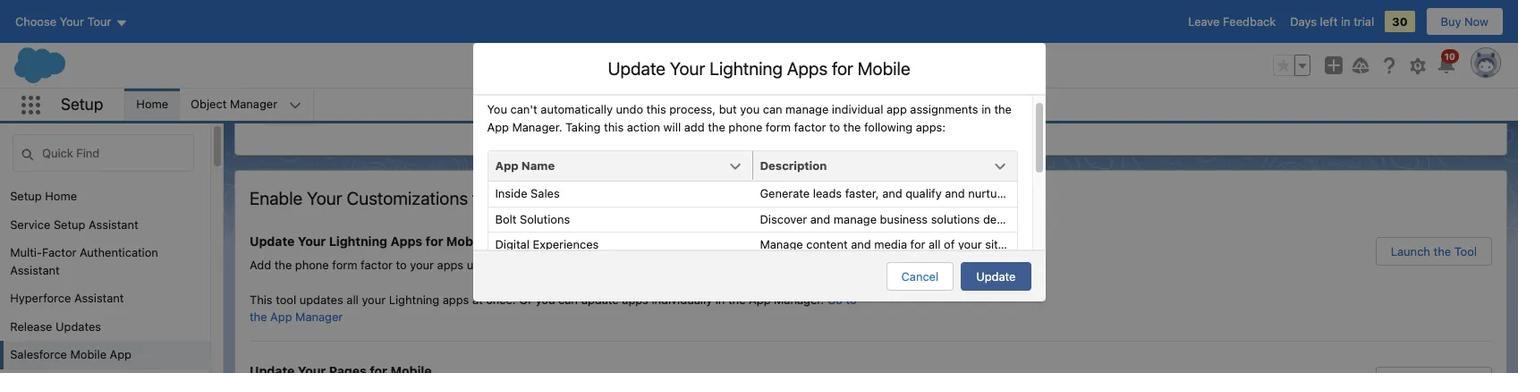 Task type: describe. For each thing, give the bounding box(es) containing it.
lightning usage image
[[0, 369, 210, 373]]

2 vertical spatial assistant
[[74, 291, 124, 305]]

service setup assistant link
[[10, 216, 138, 234]]

for left inside
[[472, 188, 494, 208]]

add
[[250, 257, 271, 272]]

this inside tell me more... note: this is a beta feature.
[[400, 95, 423, 109]]

leave feedback link
[[1188, 14, 1276, 29]]

setup for setup home
[[10, 189, 42, 203]]

manager inside 'link'
[[230, 97, 277, 111]]

feedback
[[1223, 14, 1276, 29]]

individual
[[832, 102, 883, 116]]

description
[[760, 158, 827, 173]]

hyperforce assistant
[[10, 291, 124, 305]]

experiences
[[533, 237, 599, 251]]

discover and manage business solutions designed for your industry.
[[760, 212, 1128, 226]]

the right "assignments"
[[994, 102, 1012, 116]]

enabled
[[1458, 70, 1492, 81]]

app inside you can't automatically undo this process, but you can manage individual app assignments in the app manager. taking this action will add the phone form factor to the following apps:
[[487, 119, 509, 134]]

designed
[[983, 212, 1033, 226]]

the inside button
[[1434, 244, 1451, 259]]

update inside "button"
[[976, 269, 1016, 284]]

digital
[[495, 237, 530, 251]]

note:
[[368, 95, 397, 109]]

1 vertical spatial this
[[604, 119, 624, 134]]

media
[[874, 237, 907, 251]]

home inside home link
[[136, 97, 168, 111]]

1 horizontal spatial all
[[929, 237, 941, 251]]

mobile up 'bolt solutions' at the bottom
[[498, 188, 551, 208]]

manage inside you can't automatically undo this process, but you can manage individual app assignments in the app manager. taking this action will add the phone form factor to the following apps:
[[786, 102, 829, 116]]

of inside see dynamic forms fields, field sections, and their associated visibility rule behavior, instead of fields from the record detail - mobile component, in the salesforce mobile app.
[[873, 60, 883, 74]]

detail
[[430, 77, 461, 92]]

solutions
[[931, 212, 980, 226]]

1 vertical spatial all
[[347, 292, 359, 306]]

cancel button
[[886, 262, 954, 291]]

but
[[719, 102, 737, 116]]

automatically
[[541, 102, 613, 116]]

days
[[1290, 14, 1317, 29]]

0 vertical spatial assistant
[[89, 217, 138, 231]]

record
[[388, 77, 427, 92]]

launch the tool button
[[1376, 237, 1492, 266]]

update
[[581, 292, 619, 306]]

apps left at
[[443, 292, 469, 306]]

individually
[[652, 292, 712, 306]]

bolt solutions
[[495, 212, 570, 226]]

dynamic inside see dynamic forms fields, field sections, and their associated visibility rule behavior, instead of fields from the record detail - mobile component, in the salesforce mobile app.
[[391, 60, 438, 74]]

home link
[[126, 89, 179, 121]]

add the phone form factor to your apps using our transition tool.
[[250, 257, 598, 272]]

for down prospects
[[1036, 212, 1051, 226]]

setup tree tree
[[0, 183, 210, 373]]

bolt
[[495, 212, 517, 226]]

tell me more... note: this is a beta feature.
[[368, 77, 819, 109]]

and up content
[[810, 212, 831, 226]]

factor inside you can't automatically undo this process, but you can manage individual app assignments in the app manager. taking this action will add the phone form factor to the following apps:
[[794, 119, 826, 134]]

see
[[368, 60, 388, 74]]

nurture
[[968, 186, 1008, 200]]

your down customizations
[[410, 257, 434, 272]]

the down see
[[368, 77, 385, 92]]

Quick Find search field
[[13, 134, 194, 172]]

now
[[1465, 14, 1489, 29]]

can't
[[510, 102, 538, 116]]

add
[[684, 119, 705, 134]]

manage
[[760, 237, 803, 251]]

digital experiences
[[495, 237, 599, 251]]

0 horizontal spatial lightning
[[329, 234, 387, 249]]

practices.
[[1128, 186, 1182, 200]]

action
[[627, 119, 660, 134]]

setup home
[[10, 189, 77, 203]]

dynamic forms on mobile (beta)
[[368, 42, 568, 57]]

0 horizontal spatial to
[[396, 257, 407, 272]]

tool
[[276, 292, 296, 306]]

you inside you can't automatically undo this process, but you can manage individual app assignments in the app manager. taking this action will add the phone form factor to the following apps:
[[740, 102, 760, 116]]

in right individually
[[716, 292, 725, 306]]

forms inside see dynamic forms fields, field sections, and their associated visibility rule behavior, instead of fields from the record detail - mobile component, in the salesforce mobile app.
[[441, 60, 475, 74]]

service setup assistant
[[10, 217, 138, 231]]

faster,
[[845, 186, 879, 200]]

release
[[10, 319, 52, 333]]

in inside you can't automatically undo this process, but you can manage individual app assignments in the app manager. taking this action will add the phone form factor to the following apps:
[[982, 102, 991, 116]]

fields,
[[479, 60, 511, 74]]

app down 'manage'
[[749, 292, 771, 306]]

on
[[466, 42, 482, 57]]

0 vertical spatial apps
[[787, 58, 828, 79]]

manage inside grid
[[834, 212, 877, 226]]

2 vertical spatial your
[[298, 234, 326, 249]]

manage content and media for all of your sites.
[[760, 237, 1014, 251]]

1 horizontal spatial manager.
[[774, 292, 824, 306]]

your down the solutions
[[958, 237, 982, 251]]

inside
[[495, 186, 527, 200]]

launch
[[1391, 244, 1431, 259]]

mobile inside tree item
[[70, 347, 107, 361]]

form inside you can't automatically undo this process, but you can manage individual app assignments in the app manager. taking this action will add the phone form factor to the following apps:
[[766, 119, 791, 134]]

generate
[[760, 186, 810, 200]]

1 vertical spatial apps
[[391, 234, 422, 249]]

sections,
[[541, 60, 590, 74]]

following
[[864, 119, 913, 134]]

enable
[[250, 188, 303, 208]]

go to the app manager
[[250, 292, 857, 324]]

app inside tree item
[[110, 347, 132, 361]]

prospects
[[1011, 186, 1065, 200]]

updates
[[56, 319, 101, 333]]

using for inside sales
[[1069, 186, 1098, 200]]

a
[[438, 95, 445, 109]]

your down prospects
[[1055, 212, 1078, 226]]

release updates link
[[10, 318, 101, 336]]

fields
[[887, 60, 916, 74]]

process,
[[670, 102, 716, 116]]

apps:
[[916, 119, 946, 134]]

salesforce inside salesforce mobile app link
[[10, 347, 67, 361]]

transition
[[520, 257, 571, 272]]

more...
[[782, 77, 819, 92]]

hyperforce
[[10, 291, 71, 305]]

mobile
[[674, 77, 710, 92]]

2 vertical spatial setup
[[54, 217, 85, 231]]

1 horizontal spatial this
[[647, 102, 666, 116]]

0 vertical spatial forms
[[424, 42, 463, 57]]

1 vertical spatial update
[[250, 234, 295, 249]]

to inside you can't automatically undo this process, but you can manage individual app assignments in the app manager. taking this action will add the phone form factor to the following apps:
[[830, 119, 840, 134]]

service
[[10, 217, 50, 231]]

1 vertical spatial your
[[307, 188, 342, 208]]

content
[[806, 237, 848, 251]]

salesforce mobile app
[[10, 347, 132, 361]]

best
[[1101, 186, 1125, 200]]

the right individually
[[728, 292, 746, 306]]

mobile left digital
[[446, 234, 488, 249]]

apps right update
[[622, 292, 649, 306]]

app navigation
[[21, 89, 61, 121]]



Task type: vqa. For each thing, say whether or not it's contained in the screenshot.
list
no



Task type: locate. For each thing, give the bounding box(es) containing it.
all down discover and manage business solutions designed for your industry.
[[929, 237, 941, 251]]

you right or
[[536, 292, 555, 306]]

your left visibility
[[670, 58, 705, 79]]

your right updates
[[362, 292, 386, 306]]

0 horizontal spatial of
[[873, 60, 883, 74]]

undo
[[616, 102, 643, 116]]

enable your customizations for mobile
[[250, 188, 551, 208]]

1 vertical spatial forms
[[441, 60, 475, 74]]

salesforce down their
[[614, 77, 671, 92]]

1 horizontal spatial can
[[763, 102, 783, 116]]

go
[[827, 292, 843, 306]]

can inside you can't automatically undo this process, but you can manage individual app assignments in the app manager. taking this action will add the phone form factor to the following apps:
[[763, 102, 783, 116]]

customizations
[[347, 188, 468, 208]]

manager right object
[[230, 97, 277, 111]]

feature.
[[475, 95, 517, 109]]

0 vertical spatial salesforce
[[614, 77, 671, 92]]

1 horizontal spatial factor
[[794, 119, 826, 134]]

0 vertical spatial setup
[[61, 95, 103, 113]]

manager down updates
[[295, 310, 343, 324]]

using
[[1069, 186, 1098, 200], [467, 257, 496, 272]]

lightning
[[710, 58, 783, 79], [329, 234, 387, 249], [389, 292, 440, 306]]

in inside see dynamic forms fields, field sections, and their associated visibility rule behavior, instead of fields from the record detail - mobile component, in the salesforce mobile app.
[[580, 77, 590, 92]]

and up the solutions
[[945, 186, 965, 200]]

manager. inside you can't automatically undo this process, but you can manage individual app assignments in the app manager. taking this action will add the phone form factor to the following apps:
[[512, 119, 562, 134]]

0 vertical spatial manager
[[230, 97, 277, 111]]

0 horizontal spatial salesforce
[[10, 347, 67, 361]]

1 horizontal spatial you
[[740, 102, 760, 116]]

industry.
[[1082, 212, 1128, 226]]

object
[[191, 97, 227, 111]]

your right the enable
[[307, 188, 342, 208]]

update up undo
[[608, 58, 666, 79]]

mobile up fields,
[[485, 42, 526, 57]]

apps left our
[[437, 257, 464, 272]]

1 horizontal spatial to
[[830, 119, 840, 134]]

you can't automatically undo this process, but you can manage individual app assignments in the app manager. taking this action will add the phone form factor to the following apps:
[[487, 102, 1012, 134]]

0 horizontal spatial phone
[[295, 257, 329, 272]]

of inside grid
[[944, 237, 955, 251]]

see dynamic forms fields, field sections, and their associated visibility rule behavior, instead of fields from the record detail - mobile component, in the salesforce mobile app.
[[368, 60, 945, 92]]

1 horizontal spatial salesforce
[[614, 77, 671, 92]]

0 horizontal spatial update
[[250, 234, 295, 249]]

1 horizontal spatial manager
[[295, 310, 343, 324]]

app name
[[495, 158, 555, 173]]

0 vertical spatial using
[[1069, 186, 1098, 200]]

to inside go to the app manager
[[846, 292, 857, 306]]

to down individual
[[830, 119, 840, 134]]

multi-
[[10, 245, 42, 259]]

all
[[929, 237, 941, 251], [347, 292, 359, 306]]

assistant up updates
[[74, 291, 124, 305]]

your down the enable
[[298, 234, 326, 249]]

release updates
[[10, 319, 101, 333]]

30
[[1392, 14, 1408, 29]]

salesforce inside see dynamic forms fields, field sections, and their associated visibility rule behavior, instead of fields from the record detail - mobile component, in the salesforce mobile app.
[[614, 77, 671, 92]]

me
[[762, 77, 779, 92]]

and left the media
[[851, 237, 871, 251]]

0 horizontal spatial update your lightning apps for mobile
[[250, 234, 488, 249]]

0 vertical spatial lightning
[[710, 58, 783, 79]]

1 horizontal spatial update your lightning apps for mobile
[[608, 58, 910, 79]]

apps right me
[[787, 58, 828, 79]]

buy now
[[1441, 14, 1489, 29]]

manage down more...
[[786, 102, 829, 116]]

manager. left the go
[[774, 292, 824, 306]]

this up action
[[647, 102, 666, 116]]

the down the add
[[250, 310, 267, 324]]

field
[[515, 60, 538, 74]]

mobile down fields,
[[473, 77, 509, 92]]

name
[[522, 158, 555, 173]]

you right but on the top left
[[740, 102, 760, 116]]

from
[[919, 60, 945, 74]]

to down "enable your customizations for mobile"
[[396, 257, 407, 272]]

in right "assignments"
[[982, 102, 991, 116]]

manage down faster,
[[834, 212, 877, 226]]

mobile inside see dynamic forms fields, field sections, and their associated visibility rule behavior, instead of fields from the record detail - mobile component, in the salesforce mobile app.
[[473, 77, 509, 92]]

using for update your lightning apps for mobile
[[467, 257, 496, 272]]

2 horizontal spatial to
[[846, 292, 857, 306]]

leads
[[813, 186, 842, 200]]

phone
[[729, 119, 763, 134], [295, 257, 329, 272]]

0 horizontal spatial home
[[45, 189, 77, 203]]

0 vertical spatial of
[[873, 60, 883, 74]]

the down individual
[[844, 119, 861, 134]]

factor down "enable your customizations for mobile"
[[361, 257, 393, 272]]

app down you
[[487, 119, 509, 134]]

home inside setup home link
[[45, 189, 77, 203]]

phone inside you can't automatically undo this process, but you can manage individual app assignments in the app manager. taking this action will add the phone form factor to the following apps:
[[729, 119, 763, 134]]

0 vertical spatial manager.
[[512, 119, 562, 134]]

dynamic up see
[[368, 42, 421, 57]]

setup for setup
[[61, 95, 103, 113]]

form
[[766, 119, 791, 134], [332, 257, 357, 272]]

update your lightning apps for mobile
[[608, 58, 910, 79], [250, 234, 488, 249]]

home left object
[[136, 97, 168, 111]]

assistant
[[89, 217, 138, 231], [10, 263, 60, 277], [74, 291, 124, 305]]

1 vertical spatial this
[[250, 292, 273, 306]]

mobile
[[485, 42, 526, 57], [858, 58, 910, 79], [473, 77, 509, 92], [498, 188, 551, 208], [446, 234, 488, 249], [70, 347, 107, 361]]

assistant down multi-
[[10, 263, 60, 277]]

salesforce
[[614, 77, 671, 92], [10, 347, 67, 361]]

1 vertical spatial manager
[[295, 310, 343, 324]]

1 vertical spatial factor
[[361, 257, 393, 272]]

app down tool on the left bottom of the page
[[270, 310, 292, 324]]

hyperforce assistant link
[[10, 290, 124, 307]]

0 horizontal spatial using
[[467, 257, 496, 272]]

rule
[[753, 60, 774, 74]]

0 horizontal spatial apps
[[391, 234, 422, 249]]

1 vertical spatial update your lightning apps for mobile
[[250, 234, 488, 249]]

for up add the phone form factor to your apps using our transition tool.
[[426, 234, 443, 249]]

1 horizontal spatial manage
[[834, 212, 877, 226]]

2 vertical spatial lightning
[[389, 292, 440, 306]]

this
[[647, 102, 666, 116], [604, 119, 624, 134]]

inside sales
[[495, 186, 560, 200]]

0 vertical spatial you
[[740, 102, 760, 116]]

apps
[[787, 58, 828, 79], [391, 234, 422, 249]]

tell
[[740, 77, 759, 92]]

business
[[880, 212, 928, 226]]

and left their
[[594, 60, 614, 74]]

2 vertical spatial to
[[846, 292, 857, 306]]

1 horizontal spatial lightning
[[389, 292, 440, 306]]

for right the media
[[910, 237, 926, 251]]

0 horizontal spatial manager.
[[512, 119, 562, 134]]

you
[[487, 102, 507, 116]]

app inside "element"
[[495, 158, 519, 173]]

leave feedback
[[1188, 14, 1276, 29]]

1 horizontal spatial this
[[400, 95, 423, 109]]

1 vertical spatial you
[[536, 292, 555, 306]]

form up description
[[766, 119, 791, 134]]

grid containing app name
[[488, 151, 1182, 284]]

using left our
[[467, 257, 496, 272]]

sites.
[[985, 237, 1014, 251]]

visibility
[[706, 60, 750, 74]]

0 horizontal spatial manage
[[786, 102, 829, 116]]

1 vertical spatial lightning
[[329, 234, 387, 249]]

manager. down "can't"
[[512, 119, 562, 134]]

app
[[487, 119, 509, 134], [495, 158, 519, 173], [749, 292, 771, 306], [270, 310, 292, 324], [110, 347, 132, 361]]

2 vertical spatial update
[[976, 269, 1016, 284]]

instead
[[830, 60, 869, 74]]

0 horizontal spatial can
[[558, 292, 578, 306]]

1 horizontal spatial home
[[136, 97, 168, 111]]

the inside go to the app manager
[[250, 310, 267, 324]]

of down discover and manage business solutions designed for your industry.
[[944, 237, 955, 251]]

the left the tool
[[1434, 244, 1451, 259]]

sales
[[531, 186, 560, 200]]

in down sections,
[[580, 77, 590, 92]]

behavior,
[[777, 60, 827, 74]]

1 vertical spatial of
[[944, 237, 955, 251]]

grid
[[488, 151, 1182, 284]]

tool
[[1455, 244, 1477, 259]]

salesforce mobile app tree item
[[0, 341, 210, 369]]

using left best
[[1069, 186, 1098, 200]]

this
[[400, 95, 423, 109], [250, 292, 273, 306]]

0 horizontal spatial you
[[536, 292, 555, 306]]

0 horizontal spatial all
[[347, 292, 359, 306]]

trial
[[1354, 14, 1374, 29]]

assistant inside multi-factor authentication assistant
[[10, 263, 60, 277]]

1 horizontal spatial of
[[944, 237, 955, 251]]

0 vertical spatial phone
[[729, 119, 763, 134]]

will
[[664, 119, 681, 134]]

1 vertical spatial phone
[[295, 257, 329, 272]]

0 vertical spatial this
[[400, 95, 423, 109]]

home up 'service setup assistant'
[[45, 189, 77, 203]]

to right the go
[[846, 292, 857, 306]]

1 vertical spatial using
[[467, 257, 496, 272]]

update up the add
[[250, 234, 295, 249]]

this down record
[[400, 95, 423, 109]]

2 horizontal spatial update
[[976, 269, 1016, 284]]

setup up "factor"
[[54, 217, 85, 231]]

leave
[[1188, 14, 1220, 29]]

object manager link
[[180, 89, 288, 121]]

1 vertical spatial manage
[[834, 212, 877, 226]]

apps up add the phone form factor to your apps using our transition tool.
[[391, 234, 422, 249]]

0 vertical spatial all
[[929, 237, 941, 251]]

update button
[[961, 262, 1031, 291]]

forms left on on the top left of page
[[424, 42, 463, 57]]

buy
[[1441, 14, 1462, 29]]

this left tool on the left bottom of the page
[[250, 292, 273, 306]]

0 horizontal spatial factor
[[361, 257, 393, 272]]

manager
[[230, 97, 277, 111], [295, 310, 343, 324]]

phone down but on the top left
[[729, 119, 763, 134]]

1 horizontal spatial phone
[[729, 119, 763, 134]]

0 horizontal spatial this
[[604, 119, 624, 134]]

app up inside
[[495, 158, 519, 173]]

2 horizontal spatial lightning
[[710, 58, 783, 79]]

app up "lightning usage" image
[[110, 347, 132, 361]]

group
[[1273, 55, 1311, 76]]

setup up the service
[[10, 189, 42, 203]]

for right behavior,
[[832, 58, 854, 79]]

0 horizontal spatial form
[[332, 257, 357, 272]]

1 vertical spatial form
[[332, 257, 357, 272]]

1 vertical spatial setup
[[10, 189, 42, 203]]

is
[[426, 95, 435, 109]]

forms
[[424, 42, 463, 57], [441, 60, 475, 74]]

1 vertical spatial dynamic
[[391, 60, 438, 74]]

1 vertical spatial manager.
[[774, 292, 824, 306]]

app name element
[[488, 151, 764, 182]]

0 horizontal spatial manager
[[230, 97, 277, 111]]

(beta)
[[529, 42, 568, 57]]

go to the app manager link
[[250, 292, 857, 324]]

in right left
[[1341, 14, 1351, 29]]

0 vertical spatial update
[[608, 58, 666, 79]]

the up the automatically
[[593, 77, 610, 92]]

apps
[[437, 257, 464, 272], [443, 292, 469, 306], [622, 292, 649, 306]]

the right the add
[[274, 257, 292, 272]]

1 horizontal spatial form
[[766, 119, 791, 134]]

multi-factor authentication assistant link
[[10, 244, 210, 279]]

1 vertical spatial salesforce
[[10, 347, 67, 361]]

manager inside go to the app manager
[[295, 310, 343, 324]]

0 vertical spatial factor
[[794, 119, 826, 134]]

cancel
[[902, 269, 939, 284]]

our
[[499, 257, 517, 272]]

0 vertical spatial can
[[763, 102, 783, 116]]

salesforce mobile app link
[[10, 346, 132, 364]]

app inside go to the app manager
[[270, 310, 292, 324]]

1 horizontal spatial apps
[[787, 58, 828, 79]]

dynamic up record
[[391, 60, 438, 74]]

description element
[[753, 151, 1018, 182]]

updates
[[299, 292, 343, 306]]

left
[[1320, 14, 1338, 29]]

0 vertical spatial manage
[[786, 102, 829, 116]]

of left fields
[[873, 60, 883, 74]]

0 vertical spatial your
[[670, 58, 705, 79]]

taking
[[566, 119, 601, 134]]

0 horizontal spatial this
[[250, 292, 273, 306]]

form up updates
[[332, 257, 357, 272]]

this down undo
[[604, 119, 624, 134]]

1 vertical spatial home
[[45, 189, 77, 203]]

0 vertical spatial update your lightning apps for mobile
[[608, 58, 910, 79]]

phone up updates
[[295, 257, 329, 272]]

solutions
[[520, 212, 570, 226]]

1 vertical spatial to
[[396, 257, 407, 272]]

1 horizontal spatial using
[[1069, 186, 1098, 200]]

factor up description
[[794, 119, 826, 134]]

or
[[519, 292, 532, 306]]

0 vertical spatial form
[[766, 119, 791, 134]]

the down but on the top left
[[708, 119, 725, 134]]

factor
[[42, 245, 76, 259]]

their
[[617, 60, 642, 74]]

assistant up authentication
[[89, 217, 138, 231]]

this tool updates all your lightning apps at once. or you can update apps individually in the app manager.
[[250, 292, 827, 306]]

salesforce down "release"
[[10, 347, 67, 361]]

0 vertical spatial dynamic
[[368, 42, 421, 57]]

0 vertical spatial to
[[830, 119, 840, 134]]

once.
[[486, 292, 516, 306]]

1 horizontal spatial update
[[608, 58, 666, 79]]

and down description "element"
[[882, 186, 903, 200]]

tell me more... link
[[740, 77, 819, 92]]

-
[[464, 77, 470, 92]]

forms up "-"
[[441, 60, 475, 74]]

0 vertical spatial home
[[136, 97, 168, 111]]

all right updates
[[347, 292, 359, 306]]

can left update
[[558, 292, 578, 306]]

1 vertical spatial can
[[558, 292, 578, 306]]

mobile up 'app'
[[858, 58, 910, 79]]

mobile up "lightning usage" image
[[70, 347, 107, 361]]

1 vertical spatial assistant
[[10, 263, 60, 277]]

factor
[[794, 119, 826, 134], [361, 257, 393, 272]]

component,
[[512, 77, 577, 92]]

update down sites. on the bottom right
[[976, 269, 1016, 284]]

and inside see dynamic forms fields, field sections, and their associated visibility rule behavior, instead of fields from the record detail - mobile component, in the salesforce mobile app.
[[594, 60, 614, 74]]

0 vertical spatial this
[[647, 102, 666, 116]]

buy now button
[[1426, 7, 1504, 36]]

qualify
[[906, 186, 942, 200]]

can down me
[[763, 102, 783, 116]]

setup up quick find search box
[[61, 95, 103, 113]]

assignments
[[910, 102, 979, 116]]



